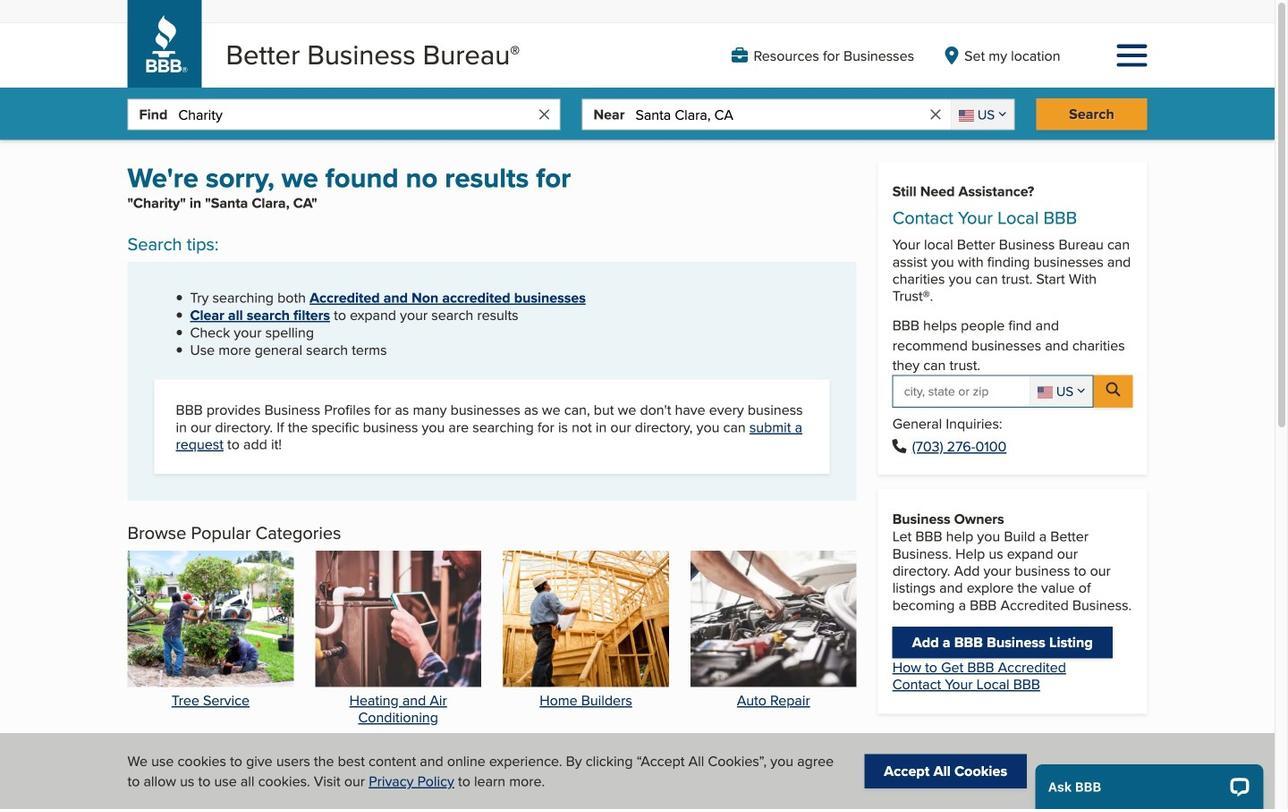 Task type: vqa. For each thing, say whether or not it's contained in the screenshot.
City, State Or Zip field
yes



Task type: locate. For each thing, give the bounding box(es) containing it.
1 horizontal spatial clear search image
[[928, 106, 944, 122]]

1 clear search image from the left
[[536, 106, 553, 122]]

0 vertical spatial city, state or zip field
[[636, 100, 928, 129]]

2 clear search image from the left
[[928, 106, 944, 122]]

None field
[[951, 100, 1014, 129], [1030, 376, 1093, 407], [951, 100, 1014, 129], [1030, 376, 1093, 407]]

1 vertical spatial city, state or zip field
[[904, 376, 1030, 407]]

clear search image
[[536, 106, 553, 122], [928, 106, 944, 122]]

city, state or zip field
[[636, 100, 928, 129], [904, 376, 1030, 407]]

0 horizontal spatial clear search image
[[536, 106, 553, 122]]



Task type: describe. For each thing, give the bounding box(es) containing it.
businesses, charities, category search field
[[178, 100, 536, 129]]

clear search image for businesses, charities, category search box
[[536, 106, 553, 122]]

clear search image for city, state or zip 'field' to the top
[[928, 106, 944, 122]]



